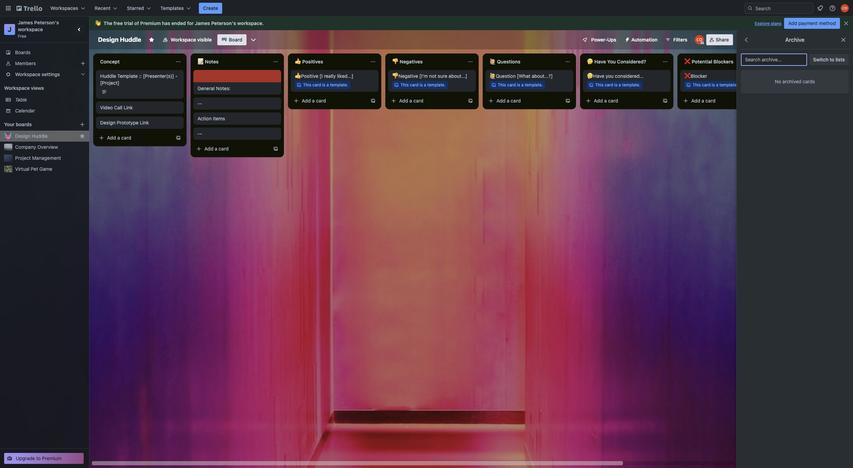 Task type: vqa. For each thing, say whether or not it's contained in the screenshot.
your boards with 2 items "element"
no



Task type: describe. For each thing, give the bounding box(es) containing it.
payment
[[799, 20, 818, 26]]

not
[[429, 73, 437, 79]]

👍 Positives text field
[[291, 56, 366, 67]]

template. for not
[[427, 82, 446, 87]]

settings
[[42, 71, 60, 77]]

free
[[114, 20, 123, 26]]

explore plans button
[[755, 20, 782, 28]]

james peterson's workspace free
[[18, 20, 60, 39]]

add a card button for have
[[583, 95, 660, 106]]

5 is from the left
[[712, 82, 715, 87]]

general notes: link
[[198, 85, 277, 92]]

j
[[8, 25, 12, 33]]

❌
[[685, 59, 691, 64]]

🙋
[[490, 59, 496, 64]]

to for switch
[[830, 57, 835, 62]]

has
[[162, 20, 170, 26]]

members link
[[0, 58, 89, 69]]

this for 👎negative
[[401, 82, 409, 87]]

back to home image
[[16, 3, 42, 14]]

free
[[18, 34, 26, 39]]

Search field
[[753, 3, 813, 13]]

board link
[[217, 34, 246, 45]]

a down really
[[327, 82, 329, 87]]

questions
[[497, 59, 521, 64]]

template. for considered...
[[622, 82, 641, 87]]

a down the you
[[604, 98, 607, 104]]

create from template… image for 👎negative [i'm not sure about...]
[[468, 98, 473, 104]]

add a card button down design prototype link link
[[96, 132, 173, 143]]

add inside button
[[789, 20, 797, 26]]

this for 🤔have
[[595, 82, 604, 87]]

a down 👎negative
[[410, 98, 412, 104]]

huddle inside design huddle 'text box'
[[120, 36, 141, 43]]

views
[[31, 85, 44, 91]]

ended
[[171, 20, 186, 26]]

add for 📝 notes
[[204, 146, 213, 152]]

table
[[15, 97, 27, 103]]

👍 positives
[[295, 59, 323, 64]]

design huddle inside 'text box'
[[98, 36, 141, 43]]

workspace for workspace views
[[4, 85, 30, 91]]

game
[[39, 166, 52, 172]]

your boards with 4 items element
[[4, 120, 69, 129]]

design for design huddle link
[[15, 133, 30, 139]]

🤔have you considered... link
[[587, 73, 667, 80]]

add for 👎 negatives
[[399, 98, 408, 104]]

about...?]
[[532, 73, 553, 79]]

design inside 'text box'
[[98, 36, 119, 43]]

add for 🤔 have you considered?
[[594, 98, 603, 104]]

❌ potential blockers
[[685, 59, 734, 64]]

1 horizontal spatial james
[[195, 20, 210, 26]]

add for 🙋 questions
[[497, 98, 506, 104]]

👎 Negatives text field
[[388, 56, 464, 67]]

starred button
[[123, 3, 155, 14]]

negatives
[[400, 59, 423, 64]]

virtual pet game link
[[15, 166, 85, 173]]

workspace views
[[4, 85, 44, 91]]

Concept text field
[[96, 56, 171, 67]]

christina overa (christinaovera) image inside primary element
[[841, 4, 849, 12]]

boards
[[15, 49, 31, 55]]

add board image
[[80, 122, 85, 127]]

upgrade to premium link
[[4, 453, 84, 464]]

considered...
[[615, 73, 644, 79]]

🤔 Have You Considered? text field
[[583, 56, 658, 67]]

search image
[[748, 5, 753, 11]]

add a card button for questions
[[486, 95, 562, 106]]

recent button
[[91, 3, 122, 14]]

this for 👍positive
[[303, 82, 311, 87]]

starred
[[127, 5, 144, 11]]

🙋 Questions text field
[[486, 56, 561, 67]]

for
[[187, 20, 194, 26]]

a down [i'm on the top of the page
[[424, 82, 426, 87]]

upgrade
[[16, 455, 35, 461]]

add a card for notes
[[204, 146, 229, 152]]

👍positive [i really liked...] link
[[295, 73, 375, 80]]

method
[[819, 20, 836, 26]]

📝 notes
[[198, 59, 219, 64]]

j link
[[4, 24, 15, 35]]

concept
[[100, 59, 120, 64]]

🤔have
[[587, 73, 604, 79]]

peterson's inside banner
[[211, 20, 236, 26]]

upgrade to premium
[[16, 455, 62, 461]]

is for [i'm
[[420, 82, 423, 87]]

templates
[[160, 5, 184, 11]]

5 this from the left
[[693, 82, 701, 87]]

add a card down ❌blocker at the top right of page
[[691, 98, 716, 104]]

sm image
[[622, 34, 632, 44]]

::
[[139, 73, 142, 79]]

project
[[15, 155, 31, 161]]

project management link
[[15, 155, 85, 162]]

starred icon image
[[80, 133, 85, 139]]

link for design prototype link
[[140, 120, 149, 126]]

virtual pet game
[[15, 166, 52, 172]]

👎negative [i'm not sure about...]
[[392, 73, 467, 79]]

0 notifications image
[[816, 4, 824, 12]]

lists
[[836, 57, 845, 62]]

template
[[117, 73, 138, 79]]

ups
[[607, 37, 616, 43]]

0 horizontal spatial premium
[[42, 455, 62, 461]]

call
[[114, 105, 122, 110]]

archive
[[786, 37, 805, 43]]

Search archive… text field
[[741, 54, 807, 66]]

workspaces button
[[46, 3, 89, 14]]

cards
[[803, 79, 815, 84]]

workspace navigation collapse icon image
[[75, 25, 84, 34]]

.
[[262, 20, 264, 26]]

liked...]
[[337, 73, 353, 79]]

this member is an admin of this board. image
[[701, 41, 704, 45]]

huddle template :: [presenter(s)] - [project]
[[100, 73, 178, 86]]

🙋question
[[490, 73, 516, 79]]

👎 negatives
[[392, 59, 423, 64]]

👎negative
[[392, 73, 418, 79]]

about...]
[[449, 73, 467, 79]]

overview
[[37, 144, 58, 150]]

❌blocker
[[685, 73, 707, 79]]

recent
[[95, 5, 111, 11]]

a down ❌blocker at the top right of page
[[702, 98, 704, 104]]

1 -- link from the top
[[198, 100, 277, 107]]

calendar
[[15, 108, 35, 114]]

template. for about...?]
[[525, 82, 543, 87]]

project management
[[15, 155, 61, 161]]

workspace for workspace visible
[[171, 37, 196, 43]]

items
[[213, 116, 225, 121]]

add payment method button
[[784, 18, 840, 29]]

a down 🤔have you considered...
[[619, 82, 621, 87]]

is for [i
[[322, 82, 325, 87]]

5 this card is a template. from the left
[[693, 82, 738, 87]]

power-
[[591, 37, 607, 43]]

0 horizontal spatial create from template… image
[[176, 135, 181, 141]]

5 template. from the left
[[720, 82, 738, 87]]



Task type: locate. For each thing, give the bounding box(es) containing it.
this card is a template. for [i
[[303, 82, 348, 87]]

0 horizontal spatial peterson's
[[34, 20, 59, 25]]

1 horizontal spatial create from template… image
[[468, 98, 473, 104]]

explore
[[755, 21, 770, 26]]

power-ups button
[[578, 34, 621, 45]]

visible
[[197, 37, 212, 43]]

board
[[229, 37, 242, 43]]

add down design prototype link
[[107, 135, 116, 141]]

1 vertical spatial christina overa (christinaovera) image
[[695, 35, 704, 45]]

-- link down action items link
[[198, 130, 277, 137]]

peterson's down back to home 'image'
[[34, 20, 59, 25]]

design for design prototype link link
[[100, 120, 115, 126]]

add a card button for positives
[[291, 95, 368, 106]]

archived
[[783, 79, 802, 84]]

design up company
[[15, 133, 30, 139]]

template.
[[330, 82, 348, 87], [427, 82, 446, 87], [525, 82, 543, 87], [622, 82, 641, 87], [720, 82, 738, 87]]

1 vertical spatial link
[[140, 120, 149, 126]]

0 horizontal spatial workspace
[[18, 26, 43, 32]]

is down 🤔have you considered...
[[615, 82, 618, 87]]

blockers
[[714, 59, 734, 64]]

this down 🤔have on the right
[[595, 82, 604, 87]]

add a card for questions
[[497, 98, 521, 104]]

this for 🙋question
[[498, 82, 506, 87]]

design huddle down free
[[98, 36, 141, 43]]

this card is a template. down 👍positive [i really liked...]
[[303, 82, 348, 87]]

add down 🙋question
[[497, 98, 506, 104]]

this card is a template. down the 🙋question [what about...?]
[[498, 82, 543, 87]]

template. down ❌blocker link
[[720, 82, 738, 87]]

1 horizontal spatial peterson's
[[211, 20, 236, 26]]

add a card button down action items link
[[193, 143, 270, 154]]

0 vertical spatial --
[[198, 100, 202, 106]]

-- link down general notes: link
[[198, 100, 277, 107]]

action
[[198, 116, 212, 121]]

christina overa (christinaovera) image right open information menu 'image'
[[841, 4, 849, 12]]

of
[[134, 20, 139, 26]]

calendar link
[[15, 107, 85, 114]]

1 horizontal spatial huddle
[[100, 73, 116, 79]]

0 horizontal spatial christina overa (christinaovera) image
[[695, 35, 704, 45]]

create from template… image for 🙋question [what about...?]
[[565, 98, 571, 104]]

link down video call link link
[[140, 120, 149, 126]]

trial
[[124, 20, 133, 26]]

0 vertical spatial huddle
[[120, 36, 141, 43]]

explore plans
[[755, 21, 782, 26]]

this card is a template. down 🤔have you considered...
[[595, 82, 641, 87]]

to left the lists
[[830, 57, 835, 62]]

1 template. from the left
[[330, 82, 348, 87]]

👍
[[295, 59, 301, 64]]

2 template. from the left
[[427, 82, 446, 87]]

create from template… image
[[468, 98, 473, 104], [663, 98, 668, 104], [273, 146, 278, 152]]

positives
[[302, 59, 323, 64]]

huddle up company overview at top left
[[32, 133, 48, 139]]

add down action items
[[204, 146, 213, 152]]

add for concept
[[107, 135, 116, 141]]

📝 Notes text field
[[193, 56, 269, 67]]

[presenter(s)]
[[143, 73, 174, 79]]

banner containing 👋
[[89, 16, 853, 30]]

add a card button down really
[[291, 95, 368, 106]]

2 vertical spatial huddle
[[32, 133, 48, 139]]

a down 🙋question
[[507, 98, 510, 104]]

[i'm
[[419, 73, 428, 79]]

workspace inside workspace visible button
[[171, 37, 196, 43]]

1 horizontal spatial design huddle
[[98, 36, 141, 43]]

-- link
[[198, 100, 277, 107], [198, 130, 277, 137]]

christina overa (christinaovera) image
[[841, 4, 849, 12], [695, 35, 704, 45]]

2 horizontal spatial create from template… image
[[663, 98, 668, 104]]

3 this from the left
[[498, 82, 506, 87]]

add a card for positives
[[302, 98, 326, 104]]

1 vertical spatial workspace
[[18, 26, 43, 32]]

🤔 have you considered?
[[587, 59, 646, 64]]

template. for really
[[330, 82, 348, 87]]

add down ❌blocker at the top right of page
[[691, 98, 700, 104]]

2 vertical spatial design
[[15, 133, 30, 139]]

add left payment
[[789, 20, 797, 26]]

add down 👎negative
[[399, 98, 408, 104]]

0 horizontal spatial to
[[36, 455, 41, 461]]

to right upgrade
[[36, 455, 41, 461]]

add a card down design prototype link
[[107, 135, 131, 141]]

add a card down [i
[[302, 98, 326, 104]]

you
[[606, 73, 614, 79]]

add a card button down 🤔have you considered... link
[[583, 95, 660, 106]]

power-ups
[[591, 37, 616, 43]]

james
[[18, 20, 33, 25], [195, 20, 210, 26]]

template. down considered...
[[622, 82, 641, 87]]

1 vertical spatial workspace
[[15, 71, 40, 77]]

1 horizontal spatial christina overa (christinaovera) image
[[841, 4, 849, 12]]

Board name text field
[[95, 34, 145, 45]]

add a card down 👎negative
[[399, 98, 424, 104]]

card
[[313, 82, 321, 87], [410, 82, 419, 87], [507, 82, 516, 87], [605, 82, 613, 87], [702, 82, 711, 87], [316, 98, 326, 104], [413, 98, 424, 104], [511, 98, 521, 104], [608, 98, 618, 104], [706, 98, 716, 104], [121, 135, 131, 141], [219, 146, 229, 152]]

link for video call link
[[124, 105, 133, 110]]

👋
[[95, 20, 101, 26]]

a down the 👍positive
[[312, 98, 315, 104]]

banner
[[89, 16, 853, 30]]

james right for at left
[[195, 20, 210, 26]]

huddle down trial
[[120, 36, 141, 43]]

automation button
[[622, 34, 662, 45]]

general
[[198, 85, 215, 91]]

👎
[[392, 59, 399, 64]]

0 vertical spatial design
[[98, 36, 119, 43]]

1 horizontal spatial link
[[140, 120, 149, 126]]

1 vertical spatial -- link
[[198, 130, 277, 137]]

this down 👎negative
[[401, 82, 409, 87]]

no archived cards
[[775, 79, 815, 84]]

primary element
[[0, 0, 853, 16]]

0 horizontal spatial design huddle
[[15, 133, 48, 139]]

design down the
[[98, 36, 119, 43]]

huddle inside design huddle link
[[32, 133, 48, 139]]

design huddle up company overview at top left
[[15, 133, 48, 139]]

is
[[322, 82, 325, 87], [420, 82, 423, 87], [517, 82, 520, 87], [615, 82, 618, 87], [712, 82, 715, 87]]

workspace inside james peterson's workspace free
[[18, 26, 43, 32]]

2 -- from the top
[[198, 131, 202, 136]]

1 horizontal spatial premium
[[140, 20, 161, 26]]

premium right upgrade
[[42, 455, 62, 461]]

-- up action on the top of the page
[[198, 100, 202, 106]]

add a card button for negatives
[[388, 95, 465, 106]]

1 vertical spatial premium
[[42, 455, 62, 461]]

is down [i'm on the top of the page
[[420, 82, 423, 87]]

1 vertical spatial design
[[100, 120, 115, 126]]

❌blocker link
[[685, 73, 764, 80]]

action items link
[[198, 115, 277, 122]]

4 this card is a template. from the left
[[595, 82, 641, 87]]

workspace settings
[[15, 71, 60, 77]]

action items
[[198, 116, 225, 121]]

this card is a template. for [i'm
[[401, 82, 446, 87]]

add a card button down [what
[[486, 95, 562, 106]]

workspace up the table
[[4, 85, 30, 91]]

template. down the not on the right
[[427, 82, 446, 87]]

workspace visible
[[171, 37, 212, 43]]

add a card for negatives
[[399, 98, 424, 104]]

workspace down members
[[15, 71, 40, 77]]

video
[[100, 105, 113, 110]]

virtual
[[15, 166, 29, 172]]

to for upgrade
[[36, 455, 41, 461]]

add a card down 🙋question
[[497, 98, 521, 104]]

huddle up the [project]
[[100, 73, 116, 79]]

add a card
[[302, 98, 326, 104], [399, 98, 424, 104], [497, 98, 521, 104], [594, 98, 618, 104], [691, 98, 716, 104], [107, 135, 131, 141], [204, 146, 229, 152]]

1 this card is a template. from the left
[[303, 82, 348, 87]]

4 template. from the left
[[622, 82, 641, 87]]

add down the 👍positive
[[302, 98, 311, 104]]

filters
[[673, 37, 688, 43]]

3 is from the left
[[517, 82, 520, 87]]

is for [what
[[517, 82, 520, 87]]

workspace visible button
[[158, 34, 216, 45]]

this
[[303, 82, 311, 87], [401, 82, 409, 87], [498, 82, 506, 87], [595, 82, 604, 87], [693, 82, 701, 87]]

2 is from the left
[[420, 82, 423, 87]]

is down the 🙋question [what about...?]
[[517, 82, 520, 87]]

add a card button down [i'm on the top of the page
[[388, 95, 465, 106]]

workspace up free
[[18, 26, 43, 32]]

- inside the huddle template :: [presenter(s)] - [project]
[[175, 73, 178, 79]]

1 -- from the top
[[198, 100, 202, 106]]

a down ❌blocker link
[[716, 82, 719, 87]]

company overview
[[15, 144, 58, 150]]

0 vertical spatial design huddle
[[98, 36, 141, 43]]

wave image
[[95, 20, 101, 26]]

switch
[[813, 57, 829, 62]]

0 vertical spatial workspace
[[171, 37, 196, 43]]

automation
[[632, 37, 658, 43]]

customize views image
[[250, 36, 257, 43]]

🤔have you considered...
[[587, 73, 644, 79]]

2 this from the left
[[401, 82, 409, 87]]

add for 👍 positives
[[302, 98, 311, 104]]

0 vertical spatial -- link
[[198, 100, 277, 107]]

workspace settings button
[[0, 69, 89, 80]]

❌ Potential Blockers text field
[[680, 56, 756, 67]]

template. down 🙋question [what about...?] link
[[525, 82, 543, 87]]

workspace down 👋 the free trial of premium has ended for james peterson's workspace .
[[171, 37, 196, 43]]

this down 🙋question
[[498, 82, 506, 87]]

this card is a template. for you
[[595, 82, 641, 87]]

a down the 🙋question [what about...?]
[[521, 82, 524, 87]]

open information menu image
[[829, 5, 836, 12]]

👍positive [i really liked...]
[[295, 73, 353, 79]]

0 vertical spatial premium
[[140, 20, 161, 26]]

james peterson's workspace link
[[18, 20, 60, 32]]

0 horizontal spatial james
[[18, 20, 33, 25]]

this card is a template. for [what
[[498, 82, 543, 87]]

james up free
[[18, 20, 33, 25]]

workspace up customize views icon
[[237, 20, 262, 26]]

is down 👍positive [i really liked...]
[[322, 82, 325, 87]]

create from template… image for 🤔have you considered...
[[663, 98, 668, 104]]

👍positive
[[295, 73, 318, 79]]

1 vertical spatial --
[[198, 131, 202, 136]]

1 horizontal spatial to
[[830, 57, 835, 62]]

template. down 👍positive [i really liked...] link
[[330, 82, 348, 87]]

0 horizontal spatial huddle
[[32, 133, 48, 139]]

considered?
[[617, 59, 646, 64]]

1 horizontal spatial create from template… image
[[370, 98, 376, 104]]

peterson's inside james peterson's workspace free
[[34, 20, 59, 25]]

[i
[[320, 73, 323, 79]]

switch to lists link
[[809, 54, 849, 65]]

link right call
[[124, 105, 133, 110]]

a down design prototype link
[[117, 135, 120, 141]]

premium right of
[[140, 20, 161, 26]]

no
[[775, 79, 781, 84]]

3 this card is a template. from the left
[[498, 82, 543, 87]]

0 horizontal spatial create from template… image
[[273, 146, 278, 152]]

0 horizontal spatial link
[[124, 105, 133, 110]]

-- down action on the top of the page
[[198, 131, 202, 136]]

0 vertical spatial link
[[124, 105, 133, 110]]

1 is from the left
[[322, 82, 325, 87]]

peterson's up board link
[[211, 20, 236, 26]]

2 this card is a template. from the left
[[401, 82, 446, 87]]

0 vertical spatial workspace
[[237, 20, 262, 26]]

1 vertical spatial design huddle
[[15, 133, 48, 139]]

1 horizontal spatial workspace
[[237, 20, 262, 26]]

prototype
[[117, 120, 139, 126]]

3 template. from the left
[[525, 82, 543, 87]]

is for you
[[615, 82, 618, 87]]

star or unstar board image
[[149, 37, 154, 43]]

1 this from the left
[[303, 82, 311, 87]]

huddle inside the huddle template :: [presenter(s)] - [project]
[[100, 73, 116, 79]]

management
[[32, 155, 61, 161]]

add down 🤔have on the right
[[594, 98, 603, 104]]

boards
[[16, 121, 32, 127]]

🙋 questions
[[490, 59, 521, 64]]

🙋question [what about...?]
[[490, 73, 553, 79]]

this down the 👍positive
[[303, 82, 311, 87]]

members
[[15, 60, 36, 66]]

add a card down the you
[[594, 98, 618, 104]]

design down video on the top left of the page
[[100, 120, 115, 126]]

design huddle link
[[15, 133, 77, 140]]

add a card for have
[[594, 98, 618, 104]]

general notes:
[[198, 85, 231, 91]]

james inside james peterson's workspace free
[[18, 20, 33, 25]]

4 this from the left
[[595, 82, 604, 87]]

this card is a template. down [i'm on the top of the page
[[401, 82, 446, 87]]

create button
[[199, 3, 222, 14]]

🙋question [what about...?] link
[[490, 73, 569, 80]]

a down items
[[215, 146, 217, 152]]

notes:
[[216, 85, 231, 91]]

0 vertical spatial to
[[830, 57, 835, 62]]

this down ❌blocker at the top right of page
[[693, 82, 701, 87]]

workspace for workspace settings
[[15, 71, 40, 77]]

workspaces
[[50, 5, 78, 11]]

share
[[716, 37, 729, 43]]

0 vertical spatial christina overa (christinaovera) image
[[841, 4, 849, 12]]

1 vertical spatial to
[[36, 455, 41, 461]]

you
[[607, 59, 616, 64]]

add a card button down ❌blocker link
[[680, 95, 757, 106]]

notes
[[205, 59, 219, 64]]

[project]
[[100, 80, 119, 86]]

is down ❌blocker link
[[712, 82, 715, 87]]

create from template… image
[[370, 98, 376, 104], [565, 98, 571, 104], [176, 135, 181, 141]]

video call link
[[100, 105, 133, 110]]

--
[[198, 100, 202, 106], [198, 131, 202, 136]]

2 horizontal spatial huddle
[[120, 36, 141, 43]]

this card is a template. down ❌blocker link
[[693, 82, 738, 87]]

christina overa (christinaovera) image right filters on the top right of page
[[695, 35, 704, 45]]

2 -- link from the top
[[198, 130, 277, 137]]

2 horizontal spatial create from template… image
[[565, 98, 571, 104]]

4 is from the left
[[615, 82, 618, 87]]

2 vertical spatial workspace
[[4, 85, 30, 91]]

add a card button
[[291, 95, 368, 106], [388, 95, 465, 106], [486, 95, 562, 106], [583, 95, 660, 106], [680, 95, 757, 106], [96, 132, 173, 143], [193, 143, 270, 154]]

add a card down items
[[204, 146, 229, 152]]

design
[[98, 36, 119, 43], [100, 120, 115, 126], [15, 133, 30, 139]]

workspace inside workspace settings popup button
[[15, 71, 40, 77]]

1 vertical spatial huddle
[[100, 73, 116, 79]]

create from template… image for 👍positive [i really liked...]
[[370, 98, 376, 104]]

add a card button for notes
[[193, 143, 270, 154]]



